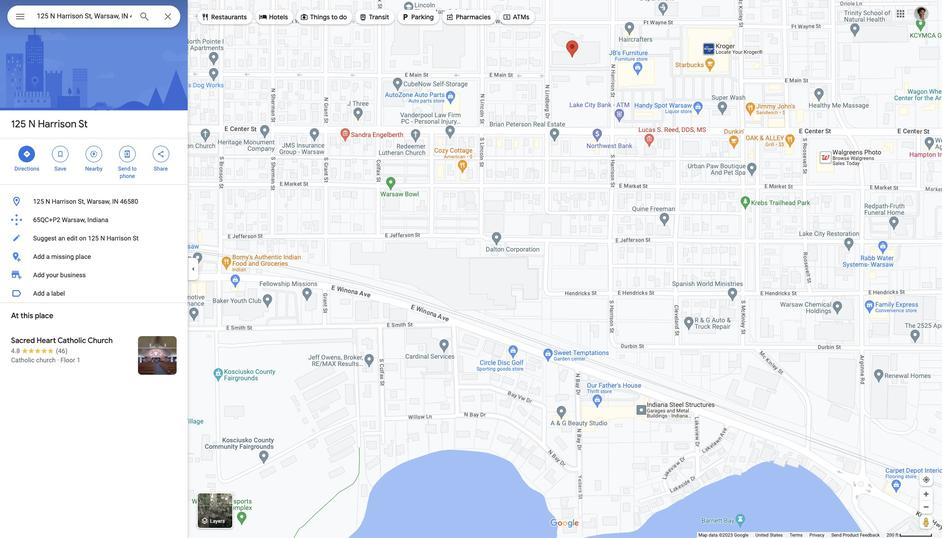 Task type: locate. For each thing, give the bounding box(es) containing it.
 search field
[[7, 6, 180, 29]]

harrison
[[38, 118, 76, 131], [52, 198, 76, 205], [107, 235, 131, 242]]

google account: tariq douglas  
(tariq.douglas@adept.ai) image
[[914, 6, 929, 21]]

n inside button
[[100, 235, 105, 242]]

(46)
[[56, 347, 68, 355]]

0 vertical spatial a
[[46, 253, 50, 260]]

a inside add a label button
[[46, 290, 50, 297]]

 atms
[[503, 12, 529, 22]]

125 inside button
[[88, 235, 99, 242]]

send product feedback
[[831, 533, 880, 538]]

harrison left st,
[[52, 198, 76, 205]]

a left label
[[46, 290, 50, 297]]

2 horizontal spatial n
[[100, 235, 105, 242]]

data
[[709, 533, 718, 538]]

heart
[[37, 336, 56, 346]]

1 vertical spatial 125
[[33, 198, 44, 205]]

harrison inside button
[[52, 198, 76, 205]]

st
[[79, 118, 88, 131], [133, 235, 139, 242]]

0 vertical spatial add
[[33, 253, 45, 260]]

n inside button
[[46, 198, 50, 205]]

add
[[33, 253, 45, 260], [33, 271, 45, 279], [33, 290, 45, 297]]

2 add from the top
[[33, 271, 45, 279]]

place inside button
[[75, 253, 91, 260]]

0 vertical spatial harrison
[[38, 118, 76, 131]]

save
[[54, 166, 66, 172]]

125 n harrison st, warsaw, in 46580
[[33, 198, 138, 205]]

0 vertical spatial place
[[75, 253, 91, 260]]


[[201, 12, 209, 22]]

warsaw, inside button
[[87, 198, 111, 205]]

harrison inside button
[[107, 235, 131, 242]]

0 horizontal spatial send
[[118, 166, 130, 172]]

place right this
[[35, 311, 53, 321]]

2 vertical spatial n
[[100, 235, 105, 242]]

harrison down indiana
[[107, 235, 131, 242]]


[[23, 149, 31, 159]]

 parking
[[401, 12, 434, 22]]

1 horizontal spatial st
[[133, 235, 139, 242]]

send inside button
[[831, 533, 842, 538]]

st down "46580"
[[133, 235, 139, 242]]

1 horizontal spatial place
[[75, 253, 91, 260]]

to left do
[[331, 13, 338, 21]]

1 vertical spatial st
[[133, 235, 139, 242]]

place down on
[[75, 253, 91, 260]]

n up 65qc+p2
[[46, 198, 50, 205]]

send
[[118, 166, 130, 172], [831, 533, 842, 538]]

1 a from the top
[[46, 253, 50, 260]]

0 vertical spatial warsaw,
[[87, 198, 111, 205]]

warsaw,
[[87, 198, 111, 205], [62, 216, 86, 224]]

0 horizontal spatial 125
[[11, 118, 26, 131]]

a inside add a missing place button
[[46, 253, 50, 260]]

sacred heart catholic church
[[11, 336, 113, 346]]

in
[[112, 198, 118, 205]]

product
[[843, 533, 859, 538]]

1 vertical spatial send
[[831, 533, 842, 538]]

125
[[11, 118, 26, 131], [33, 198, 44, 205], [88, 235, 99, 242]]

1 vertical spatial to
[[132, 166, 137, 172]]

warsaw, left in
[[87, 198, 111, 205]]

2 vertical spatial 125
[[88, 235, 99, 242]]

a for missing
[[46, 253, 50, 260]]

125 right on
[[88, 235, 99, 242]]

layers
[[210, 519, 225, 525]]

catholic
[[58, 336, 86, 346], [11, 357, 35, 364]]

st up "actions for 125 n harrison st" region
[[79, 118, 88, 131]]

0 vertical spatial send
[[118, 166, 130, 172]]

200 ft
[[887, 533, 899, 538]]

0 horizontal spatial n
[[28, 118, 36, 131]]

an
[[58, 235, 65, 242]]

125 for 125 n harrison st
[[11, 118, 26, 131]]

1 horizontal spatial catholic
[[58, 336, 86, 346]]

warsaw, up edit
[[62, 216, 86, 224]]

125 n harrison st
[[11, 118, 88, 131]]

2 a from the top
[[46, 290, 50, 297]]

add a missing place
[[33, 253, 91, 260]]

2 vertical spatial add
[[33, 290, 45, 297]]

catholic up the (46) on the bottom left of the page
[[58, 336, 86, 346]]

2 horizontal spatial 125
[[88, 235, 99, 242]]

n
[[28, 118, 36, 131], [46, 198, 50, 205], [100, 235, 105, 242]]

catholic down "4.8"
[[11, 357, 35, 364]]

restaurants
[[211, 13, 247, 21]]

0 vertical spatial 125
[[11, 118, 26, 131]]

hotels
[[269, 13, 288, 21]]

1 horizontal spatial warsaw,
[[87, 198, 111, 205]]

show your location image
[[922, 476, 931, 484]]

1 horizontal spatial 125
[[33, 198, 44, 205]]

collapse side panel image
[[188, 264, 198, 274]]

2 vertical spatial harrison
[[107, 235, 131, 242]]

125 up 65qc+p2
[[33, 198, 44, 205]]

floor
[[61, 357, 75, 364]]

1 vertical spatial add
[[33, 271, 45, 279]]

missing
[[51, 253, 74, 260]]

st inside "suggest an edit on 125 n harrison st" button
[[133, 235, 139, 242]]

n for 125 n harrison st
[[28, 118, 36, 131]]

send to phone
[[118, 166, 137, 179]]

footer
[[699, 532, 887, 538]]

1 add from the top
[[33, 253, 45, 260]]

3 add from the top
[[33, 290, 45, 297]]

footer containing map data ©2023 google
[[699, 532, 887, 538]]

 things to do
[[300, 12, 347, 22]]

0 vertical spatial n
[[28, 118, 36, 131]]

a for label
[[46, 290, 50, 297]]

0 horizontal spatial to
[[132, 166, 137, 172]]

n up 
[[28, 118, 36, 131]]

1 horizontal spatial n
[[46, 198, 50, 205]]

send left product on the bottom right of the page
[[831, 533, 842, 538]]

zoom in image
[[923, 491, 930, 498]]

1 horizontal spatial send
[[831, 533, 842, 538]]

harrison up "" at the top
[[38, 118, 76, 131]]

to inside  things to do
[[331, 13, 338, 21]]


[[56, 149, 64, 159]]

1 vertical spatial n
[[46, 198, 50, 205]]

0 horizontal spatial warsaw,
[[62, 216, 86, 224]]

0 horizontal spatial catholic
[[11, 357, 35, 364]]

send for send product feedback
[[831, 533, 842, 538]]

on
[[79, 235, 86, 242]]

place
[[75, 253, 91, 260], [35, 311, 53, 321]]

1 vertical spatial a
[[46, 290, 50, 297]]

to
[[331, 13, 338, 21], [132, 166, 137, 172]]


[[15, 10, 26, 23]]

to up phone
[[132, 166, 137, 172]]

1 vertical spatial harrison
[[52, 198, 76, 205]]

125 inside button
[[33, 198, 44, 205]]

125 n harrison st, warsaw, in 46580 button
[[0, 192, 188, 211]]


[[90, 149, 98, 159]]

to inside send to phone
[[132, 166, 137, 172]]

 transit
[[359, 12, 389, 22]]

0 vertical spatial st
[[79, 118, 88, 131]]

edit
[[67, 235, 78, 242]]

200
[[887, 533, 894, 538]]

send inside send to phone
[[118, 166, 130, 172]]

125 for 125 n harrison st, warsaw, in 46580
[[33, 198, 44, 205]]

add a label
[[33, 290, 65, 297]]

a left missing
[[46, 253, 50, 260]]

 button
[[7, 6, 33, 29]]

send up phone
[[118, 166, 130, 172]]

©2023
[[719, 533, 733, 538]]

125 up 
[[11, 118, 26, 131]]

add left label
[[33, 290, 45, 297]]

None field
[[37, 11, 132, 22]]

add down suggest
[[33, 253, 45, 260]]

125 N Harrison St, Warsaw, IN 46580 field
[[7, 6, 180, 28]]

none field inside 125 n harrison st, warsaw, in 46580 field
[[37, 11, 132, 22]]

1 vertical spatial catholic
[[11, 357, 35, 364]]

65qc+p2 warsaw, indiana button
[[0, 211, 188, 229]]

terms button
[[790, 532, 803, 538]]

add left your
[[33, 271, 45, 279]]

actions for 125 n harrison st region
[[0, 138, 188, 184]]

1 vertical spatial warsaw,
[[62, 216, 86, 224]]

a
[[46, 253, 50, 260], [46, 290, 50, 297]]

1 horizontal spatial to
[[331, 13, 338, 21]]

0 horizontal spatial place
[[35, 311, 53, 321]]

1
[[77, 357, 80, 364]]

0 vertical spatial to
[[331, 13, 338, 21]]

n down indiana
[[100, 235, 105, 242]]

add for add your business
[[33, 271, 45, 279]]

transit
[[369, 13, 389, 21]]



Task type: describe. For each thing, give the bounding box(es) containing it.

[[157, 149, 165, 159]]

suggest an edit on 125 n harrison st
[[33, 235, 139, 242]]

st,
[[78, 198, 85, 205]]

united states button
[[756, 532, 783, 538]]

sacred
[[11, 336, 35, 346]]

terms
[[790, 533, 803, 538]]

catholic church · floor 1
[[11, 357, 80, 364]]

add your business
[[33, 271, 86, 279]]

n for 125 n harrison st, warsaw, in 46580
[[46, 198, 50, 205]]

0 horizontal spatial st
[[79, 118, 88, 131]]

200 ft button
[[887, 533, 933, 538]]

parking
[[411, 13, 434, 21]]

business
[[60, 271, 86, 279]]

footer inside google maps element
[[699, 532, 887, 538]]

share
[[154, 166, 168, 172]]

warsaw, inside button
[[62, 216, 86, 224]]

add a missing place button
[[0, 248, 188, 266]]

privacy
[[810, 533, 824, 538]]

ft
[[896, 533, 899, 538]]

states
[[770, 533, 783, 538]]

church
[[88, 336, 113, 346]]


[[503, 12, 511, 22]]

google
[[734, 533, 749, 538]]

suggest
[[33, 235, 57, 242]]


[[123, 149, 131, 159]]

1 vertical spatial place
[[35, 311, 53, 321]]

suggest an edit on 125 n harrison st button
[[0, 229, 188, 248]]


[[359, 12, 367, 22]]

·
[[57, 357, 59, 364]]

label
[[51, 290, 65, 297]]

add for add a missing place
[[33, 253, 45, 260]]

46580
[[120, 198, 138, 205]]


[[446, 12, 454, 22]]

125 n harrison st main content
[[0, 0, 188, 538]]

4.8
[[11, 347, 20, 355]]

 pharmacies
[[446, 12, 491, 22]]

send for send to phone
[[118, 166, 130, 172]]


[[259, 12, 267, 22]]

your
[[46, 271, 59, 279]]

harrison for st,
[[52, 198, 76, 205]]

united states
[[756, 533, 783, 538]]

things
[[310, 13, 330, 21]]

at this place
[[11, 311, 53, 321]]

united
[[756, 533, 769, 538]]

0 vertical spatial catholic
[[58, 336, 86, 346]]

at
[[11, 311, 19, 321]]

65qc+p2 warsaw, indiana
[[33, 216, 108, 224]]


[[300, 12, 308, 22]]

add a label button
[[0, 284, 188, 303]]

65qc+p2
[[33, 216, 60, 224]]

 hotels
[[259, 12, 288, 22]]

 restaurants
[[201, 12, 247, 22]]

indiana
[[87, 216, 108, 224]]

add for add a label
[[33, 290, 45, 297]]

google maps element
[[0, 0, 942, 538]]

show street view coverage image
[[920, 515, 933, 529]]

pharmacies
[[456, 13, 491, 21]]

4.8 stars 46 reviews image
[[11, 346, 68, 356]]

church
[[36, 357, 56, 364]]

map data ©2023 google
[[699, 533, 749, 538]]

harrison for st
[[38, 118, 76, 131]]


[[401, 12, 409, 22]]

privacy button
[[810, 532, 824, 538]]

atms
[[513, 13, 529, 21]]

feedback
[[860, 533, 880, 538]]

send product feedback button
[[831, 532, 880, 538]]

directions
[[14, 166, 39, 172]]

nearby
[[85, 166, 103, 172]]

this
[[21, 311, 33, 321]]

zoom out image
[[923, 504, 930, 511]]

add your business link
[[0, 266, 188, 284]]

do
[[339, 13, 347, 21]]

map
[[699, 533, 708, 538]]

phone
[[120, 173, 135, 179]]



Task type: vqa. For each thing, say whether or not it's contained in the screenshot.
second heading from the top
no



